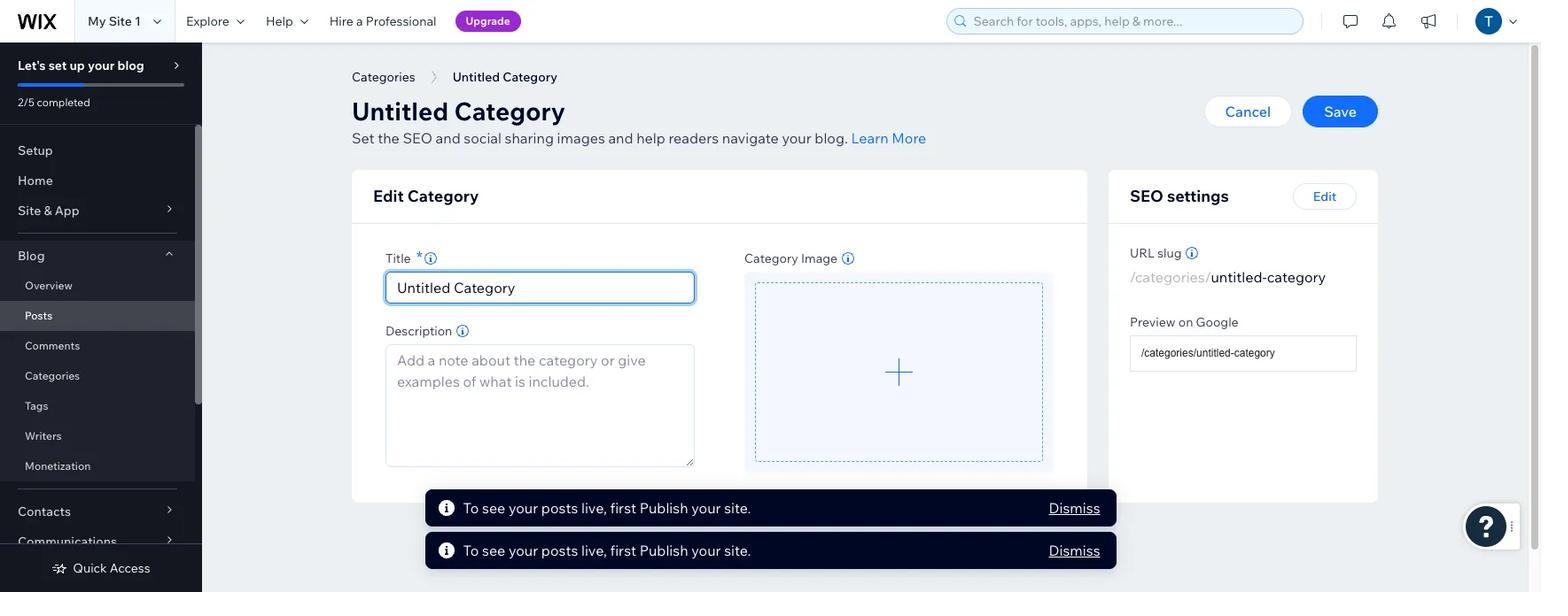 Task type: locate. For each thing, give the bounding box(es) containing it.
blog.
[[815, 129, 848, 147]]

0 vertical spatial dismiss button
[[1049, 498, 1100, 519]]

1 vertical spatial site
[[18, 203, 41, 219]]

to
[[463, 500, 479, 518], [463, 542, 479, 560]]

Title field
[[392, 273, 689, 303]]

posts link
[[0, 301, 195, 331]]

categories inside 'link'
[[25, 370, 80, 383]]

0 vertical spatial alert
[[425, 490, 1116, 527]]

1 vertical spatial publish
[[640, 542, 688, 560]]

0 vertical spatial site
[[109, 13, 132, 29]]

url slug
[[1130, 245, 1182, 261]]

1 vertical spatial seo
[[1130, 186, 1164, 206]]

edit down save button
[[1313, 189, 1337, 205]]

0 vertical spatial first
[[610, 500, 636, 518]]

my
[[88, 13, 106, 29]]

1 vertical spatial posts
[[541, 542, 578, 560]]

1 vertical spatial alert
[[425, 533, 1116, 570]]

untitled-
[[1211, 269, 1267, 286]]

0 vertical spatial seo
[[403, 129, 432, 147]]

0 horizontal spatial edit
[[373, 186, 404, 206]]

your
[[88, 58, 115, 74], [782, 129, 812, 147], [509, 500, 538, 518], [691, 500, 721, 518], [509, 542, 538, 560], [691, 542, 721, 560]]

blog button
[[0, 241, 195, 271]]

1 vertical spatial category
[[407, 186, 479, 206]]

edit
[[373, 186, 404, 206], [1313, 189, 1337, 205]]

2/5
[[18, 96, 35, 109]]

let's
[[18, 58, 46, 74]]

communications
[[18, 534, 117, 550]]

edit for edit category
[[373, 186, 404, 206]]

2 dismiss button from the top
[[1049, 541, 1100, 562]]

site. for dismiss button associated with 1st alert from the bottom
[[724, 542, 751, 560]]

and left social
[[436, 129, 461, 147]]

up
[[70, 58, 85, 74]]

1 vertical spatial first
[[610, 542, 636, 560]]

2 live, from the top
[[581, 542, 607, 560]]

hire
[[329, 13, 353, 29]]

and
[[436, 129, 461, 147], [608, 129, 633, 147]]

1 site. from the top
[[724, 500, 751, 518]]

seo
[[403, 129, 432, 147], [1130, 186, 1164, 206]]

explore
[[186, 13, 229, 29]]

2 first from the top
[[610, 542, 636, 560]]

seo settings
[[1130, 186, 1229, 206]]

sidebar element
[[0, 43, 202, 593]]

seo right the
[[403, 129, 432, 147]]

1 vertical spatial see
[[482, 542, 505, 560]]

site left 1
[[109, 13, 132, 29]]

category down edit button
[[1267, 269, 1326, 286]]

0 horizontal spatial categories
[[25, 370, 80, 383]]

0 vertical spatial live,
[[581, 500, 607, 518]]

categories down comments
[[25, 370, 80, 383]]

site
[[109, 13, 132, 29], [18, 203, 41, 219]]

writers link
[[0, 422, 195, 452]]

0 vertical spatial see
[[482, 500, 505, 518]]

dismiss
[[1049, 500, 1100, 518], [1049, 542, 1100, 560]]

1 vertical spatial to
[[463, 542, 479, 560]]

title
[[386, 250, 411, 266]]

0 horizontal spatial seo
[[403, 129, 432, 147]]

to see your posts live, first publish your site.
[[463, 500, 751, 518], [463, 542, 751, 560]]

slug
[[1157, 245, 1182, 261]]

*
[[416, 247, 423, 267]]

contacts
[[18, 504, 71, 520]]

0 vertical spatial to see your posts live, first publish your site.
[[463, 500, 751, 518]]

and left help
[[608, 129, 633, 147]]

1 horizontal spatial and
[[608, 129, 633, 147]]

seo left settings at the top of the page
[[1130, 186, 1164, 206]]

1 publish from the top
[[640, 500, 688, 518]]

dismiss button for second alert from the bottom
[[1049, 498, 1100, 519]]

0 horizontal spatial and
[[436, 129, 461, 147]]

/categories/ untitled-category
[[1130, 269, 1326, 286]]

see for second alert from the bottom
[[482, 500, 505, 518]]

site.
[[724, 500, 751, 518], [724, 542, 751, 560]]

alert
[[425, 490, 1116, 527], [425, 533, 1116, 570]]

1 vertical spatial to see your posts live, first publish your site.
[[463, 542, 751, 560]]

publish
[[640, 500, 688, 518], [640, 542, 688, 560]]

1 to see your posts live, first publish your site. from the top
[[463, 500, 751, 518]]

setup
[[18, 143, 53, 159]]

category down google
[[1234, 347, 1275, 360]]

2 site. from the top
[[724, 542, 751, 560]]

0 vertical spatial posts
[[541, 500, 578, 518]]

1 vertical spatial categories
[[25, 370, 80, 383]]

1 vertical spatial dismiss
[[1049, 542, 1100, 560]]

categories
[[352, 69, 415, 85], [25, 370, 80, 383]]

site left &
[[18, 203, 41, 219]]

&
[[44, 203, 52, 219]]

categories inside button
[[352, 69, 415, 85]]

categories for the categories button
[[352, 69, 415, 85]]

dismiss button
[[1049, 498, 1100, 519], [1049, 541, 1100, 562]]

professional
[[366, 13, 437, 29]]

0 vertical spatial dismiss
[[1049, 500, 1100, 518]]

settings
[[1167, 186, 1229, 206]]

see
[[482, 500, 505, 518], [482, 542, 505, 560]]

1 horizontal spatial edit
[[1313, 189, 1337, 205]]

dismiss button for 1st alert from the bottom
[[1049, 541, 1100, 562]]

edit inside button
[[1313, 189, 1337, 205]]

1 vertical spatial site.
[[724, 542, 751, 560]]

category left image
[[744, 250, 798, 266]]

learn
[[851, 129, 889, 147]]

1 horizontal spatial seo
[[1130, 186, 1164, 206]]

1 dismiss button from the top
[[1049, 498, 1100, 519]]

more
[[892, 129, 926, 147]]

live, for second alert from the bottom
[[581, 500, 607, 518]]

1 live, from the top
[[581, 500, 607, 518]]

0 horizontal spatial site
[[18, 203, 41, 219]]

categories for 'categories' 'link'
[[25, 370, 80, 383]]

overview link
[[0, 271, 195, 301]]

category up *
[[407, 186, 479, 206]]

1 vertical spatial live,
[[581, 542, 607, 560]]

0 vertical spatial categories
[[352, 69, 415, 85]]

category up sharing
[[454, 96, 565, 127]]

categories up untitled
[[352, 69, 415, 85]]

blog
[[18, 248, 45, 264]]

category
[[454, 96, 565, 127], [407, 186, 479, 206], [744, 250, 798, 266]]

2 see from the top
[[482, 542, 505, 560]]

live,
[[581, 500, 607, 518], [581, 542, 607, 560]]

0 vertical spatial publish
[[640, 500, 688, 518]]

category
[[1267, 269, 1326, 286], [1234, 347, 1275, 360]]

2 alert from the top
[[425, 533, 1116, 570]]

categories link
[[0, 362, 195, 392]]

let's set up your blog
[[18, 58, 144, 74]]

0 vertical spatial site.
[[724, 500, 751, 518]]

first
[[610, 500, 636, 518], [610, 542, 636, 560]]

category inside untitled category set the seo and social sharing images and help readers navigate your blog. learn more
[[454, 96, 565, 127]]

1 horizontal spatial categories
[[352, 69, 415, 85]]

0 vertical spatial category
[[454, 96, 565, 127]]

edit down the
[[373, 186, 404, 206]]

1 see from the top
[[482, 500, 505, 518]]

1 vertical spatial dismiss button
[[1049, 541, 1100, 562]]

to see your posts live, first publish your site. for second alert from the bottom
[[463, 500, 751, 518]]

2 to see your posts live, first publish your site. from the top
[[463, 542, 751, 560]]

0 vertical spatial to
[[463, 500, 479, 518]]

completed
[[37, 96, 90, 109]]

contacts button
[[0, 497, 195, 527]]



Task type: describe. For each thing, give the bounding box(es) containing it.
title *
[[386, 247, 423, 267]]

1 first from the top
[[610, 500, 636, 518]]

my site 1
[[88, 13, 141, 29]]

google
[[1196, 315, 1239, 331]]

images
[[557, 129, 605, 147]]

social
[[464, 129, 502, 147]]

1 alert from the top
[[425, 490, 1116, 527]]

overview
[[25, 279, 73, 292]]

comments
[[25, 339, 80, 353]]

tags
[[25, 400, 48, 413]]

sharing
[[505, 129, 554, 147]]

Search for tools, apps, help & more... field
[[968, 9, 1297, 34]]

tags link
[[0, 392, 195, 422]]

/categories/
[[1130, 269, 1211, 286]]

comments link
[[0, 331, 195, 362]]

1
[[135, 13, 141, 29]]

live, for 1st alert from the bottom
[[581, 542, 607, 560]]

the
[[378, 129, 400, 147]]

site inside popup button
[[18, 203, 41, 219]]

setup link
[[0, 136, 195, 166]]

preview on google
[[1130, 315, 1239, 331]]

category image
[[744, 250, 838, 266]]

site. for dismiss button corresponding to second alert from the bottom
[[724, 500, 751, 518]]

site & app
[[18, 203, 79, 219]]

app
[[55, 203, 79, 219]]

edit button
[[1293, 183, 1357, 210]]

help
[[266, 13, 293, 29]]

1 vertical spatial category
[[1234, 347, 1275, 360]]

quick
[[73, 561, 107, 577]]

edit category
[[373, 186, 479, 206]]

2 dismiss from the top
[[1049, 542, 1100, 560]]

quick access button
[[52, 561, 150, 577]]

2/5 completed
[[18, 96, 90, 109]]

hire a professional
[[329, 13, 437, 29]]

posts
[[25, 309, 52, 323]]

1 to from the top
[[463, 500, 479, 518]]

blog
[[117, 58, 144, 74]]

help
[[636, 129, 665, 147]]

upgrade
[[466, 14, 510, 27]]

your inside sidebar element
[[88, 58, 115, 74]]

navigate
[[722, 129, 779, 147]]

home link
[[0, 166, 195, 196]]

2 and from the left
[[608, 129, 633, 147]]

help button
[[255, 0, 319, 43]]

1 and from the left
[[436, 129, 461, 147]]

readers
[[669, 129, 719, 147]]

to see your posts live, first publish your site. for 1st alert from the bottom
[[463, 542, 751, 560]]

description
[[386, 323, 452, 339]]

set
[[352, 129, 374, 147]]

preview
[[1130, 315, 1176, 331]]

upgrade button
[[455, 11, 521, 32]]

your inside untitled category set the seo and social sharing images and help readers navigate your blog. learn more
[[782, 129, 812, 147]]

/categories/untitled-category
[[1141, 347, 1275, 360]]

learn more link
[[851, 128, 926, 149]]

2 posts from the top
[[541, 542, 578, 560]]

monetization
[[25, 460, 91, 473]]

cancel
[[1225, 103, 1271, 121]]

quick access
[[73, 561, 150, 577]]

hire a professional link
[[319, 0, 447, 43]]

seo inside untitled category set the seo and social sharing images and help readers navigate your blog. learn more
[[403, 129, 432, 147]]

home
[[18, 173, 53, 189]]

see for 1st alert from the bottom
[[482, 542, 505, 560]]

2 vertical spatial category
[[744, 250, 798, 266]]

Description text field
[[386, 345, 694, 467]]

access
[[110, 561, 150, 577]]

on
[[1178, 315, 1193, 331]]

categories button
[[343, 64, 424, 90]]

1 horizontal spatial site
[[109, 13, 132, 29]]

category for untitled
[[454, 96, 565, 127]]

untitled
[[352, 96, 449, 127]]

edit for edit
[[1313, 189, 1337, 205]]

category for edit
[[407, 186, 479, 206]]

1 dismiss from the top
[[1049, 500, 1100, 518]]

a
[[356, 13, 363, 29]]

set
[[48, 58, 67, 74]]

2 publish from the top
[[640, 542, 688, 560]]

save
[[1324, 103, 1357, 121]]

/categories/untitled-
[[1141, 347, 1234, 360]]

image
[[801, 250, 838, 266]]

untitled category set the seo and social sharing images and help readers navigate your blog. learn more
[[352, 96, 926, 147]]

0 vertical spatial category
[[1267, 269, 1326, 286]]

monetization link
[[0, 452, 195, 482]]

cancel button
[[1204, 96, 1292, 128]]

2 to from the top
[[463, 542, 479, 560]]

1 posts from the top
[[541, 500, 578, 518]]

communications button
[[0, 527, 195, 557]]

url
[[1130, 245, 1155, 261]]

writers
[[25, 430, 62, 443]]

save button
[[1303, 96, 1378, 128]]

site & app button
[[0, 196, 195, 226]]



Task type: vqa. For each thing, say whether or not it's contained in the screenshot.
MONETIZATION
yes



